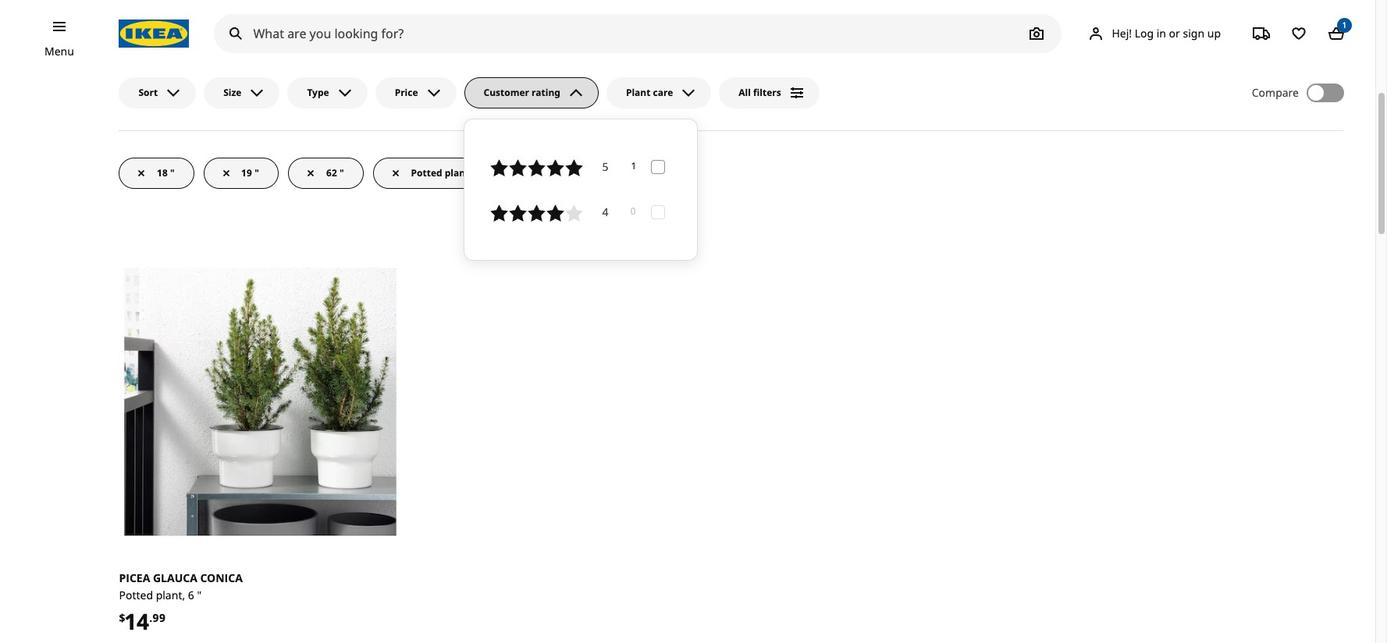 Task type: vqa. For each thing, say whether or not it's contained in the screenshot.
towards
no



Task type: describe. For each thing, give the bounding box(es) containing it.
" for 62 "
[[339, 166, 344, 179]]

18 " button
[[119, 157, 194, 189]]

" for 19 "
[[255, 166, 259, 179]]

clear
[[614, 166, 639, 179]]

conica
[[200, 571, 243, 585]]

19
[[242, 166, 252, 179]]

size button
[[204, 77, 280, 108]]

menu
[[44, 44, 74, 59]]

size
[[223, 86, 241, 99]]

product button
[[1241, 24, 1298, 48]]

62 " button
[[288, 157, 363, 189]]

up
[[1207, 26, 1221, 40]]

18 "
[[157, 166, 175, 179]]

plant care button
[[606, 77, 711, 108]]

log
[[1135, 26, 1154, 40]]

" inside picea glauca conica potted plant, 6 " $ 14 . 99
[[197, 588, 202, 603]]

all filters
[[739, 86, 781, 99]]

potted inside picea glauca conica potted plant, 6 " $ 14 . 99
[[119, 588, 153, 603]]

menu button
[[44, 43, 74, 60]]

0 horizontal spatial 1
[[632, 160, 636, 173]]

2 horizontal spatial 1
[[1343, 20, 1346, 30]]

5 stars element
[[602, 158, 608, 177]]

customer
[[484, 86, 529, 99]]

products element
[[630, 205, 636, 220]]

customer rating button
[[464, 77, 599, 108]]

items
[[1207, 28, 1231, 42]]

compare
[[1252, 85, 1299, 100]]

5
[[602, 159, 608, 174]]

$
[[119, 610, 125, 625]]

$14.99 button
[[498, 157, 586, 189]]

glauca
[[153, 571, 197, 585]]

plant,
[[156, 588, 185, 603]]

plant care
[[626, 86, 673, 99]]

potted plant
[[411, 166, 469, 179]]

product element
[[1241, 24, 1344, 48]]

99
[[152, 610, 166, 625]]

clear all
[[614, 166, 653, 179]]

62
[[326, 166, 337, 179]]



Task type: locate. For each thing, give the bounding box(es) containing it.
" for 18 "
[[170, 166, 175, 179]]

sign
[[1183, 26, 1204, 40]]

1 items
[[1200, 28, 1231, 42]]

4 stars element
[[602, 204, 608, 222]]

18
[[157, 166, 168, 179]]

potted down "picea"
[[119, 588, 153, 603]]

4
[[602, 204, 608, 219]]

potted plant button
[[373, 157, 489, 189]]

" right the 62
[[339, 166, 344, 179]]

1 products element
[[632, 160, 636, 174]]

picea
[[119, 571, 150, 585]]

.
[[149, 610, 152, 625]]

0 vertical spatial potted
[[411, 166, 442, 179]]

sort button
[[119, 77, 196, 108]]

customer rating
[[484, 86, 560, 99]]

sort
[[139, 86, 158, 99]]

1
[[1343, 20, 1346, 30], [1200, 28, 1204, 42], [632, 160, 636, 173]]

all
[[641, 166, 653, 179]]

price
[[395, 86, 418, 99]]

all filters button
[[719, 77, 819, 108]]

product
[[1251, 29, 1287, 42]]

1 link
[[1321, 18, 1352, 49]]

plant
[[626, 86, 651, 99]]

hej! log in or sign up
[[1112, 26, 1221, 40]]

" right 6 at left bottom
[[197, 588, 202, 603]]

14
[[125, 606, 149, 636]]

potted left the plant
[[411, 166, 442, 179]]

19 "
[[242, 166, 259, 179]]

filters
[[753, 86, 781, 99]]

" right 19 on the top left
[[255, 166, 259, 179]]

" right 18
[[170, 166, 175, 179]]

picea glauca conica potted plant, 6 " $ 14 . 99
[[119, 571, 243, 636]]

Search by product text field
[[214, 14, 1062, 53]]

in
[[1157, 26, 1166, 40]]

1 left all on the top
[[632, 160, 636, 173]]

all
[[739, 86, 751, 99]]

0 horizontal spatial potted
[[119, 588, 153, 603]]

0
[[630, 205, 636, 218]]

"
[[170, 166, 175, 179], [255, 166, 259, 179], [339, 166, 344, 179], [197, 588, 202, 603]]

6
[[188, 588, 194, 603]]

potted
[[411, 166, 442, 179], [119, 588, 153, 603]]

19 " button
[[203, 157, 279, 189]]

1 right room
[[1343, 20, 1346, 30]]

ikea logotype, go to start page image
[[119, 20, 189, 48]]

None search field
[[214, 14, 1062, 53]]

plant
[[445, 166, 469, 179]]

type
[[307, 86, 329, 99]]

hej!
[[1112, 26, 1132, 40]]

price button
[[375, 77, 456, 108]]

rating
[[532, 86, 560, 99]]

1 left up
[[1200, 28, 1204, 42]]

$14.99
[[536, 166, 566, 179]]

62 "
[[326, 166, 344, 179]]

type button
[[288, 77, 367, 108]]

clear all button
[[595, 157, 672, 189]]

potted inside button
[[411, 166, 442, 179]]

care
[[653, 86, 673, 99]]

1 horizontal spatial 1
[[1200, 28, 1204, 42]]

room button
[[1297, 24, 1344, 48]]

room
[[1307, 29, 1334, 42]]

or
[[1169, 26, 1180, 40]]

1 horizontal spatial potted
[[411, 166, 442, 179]]

hej! log in or sign up link
[[1068, 18, 1239, 49]]

1 vertical spatial potted
[[119, 588, 153, 603]]



